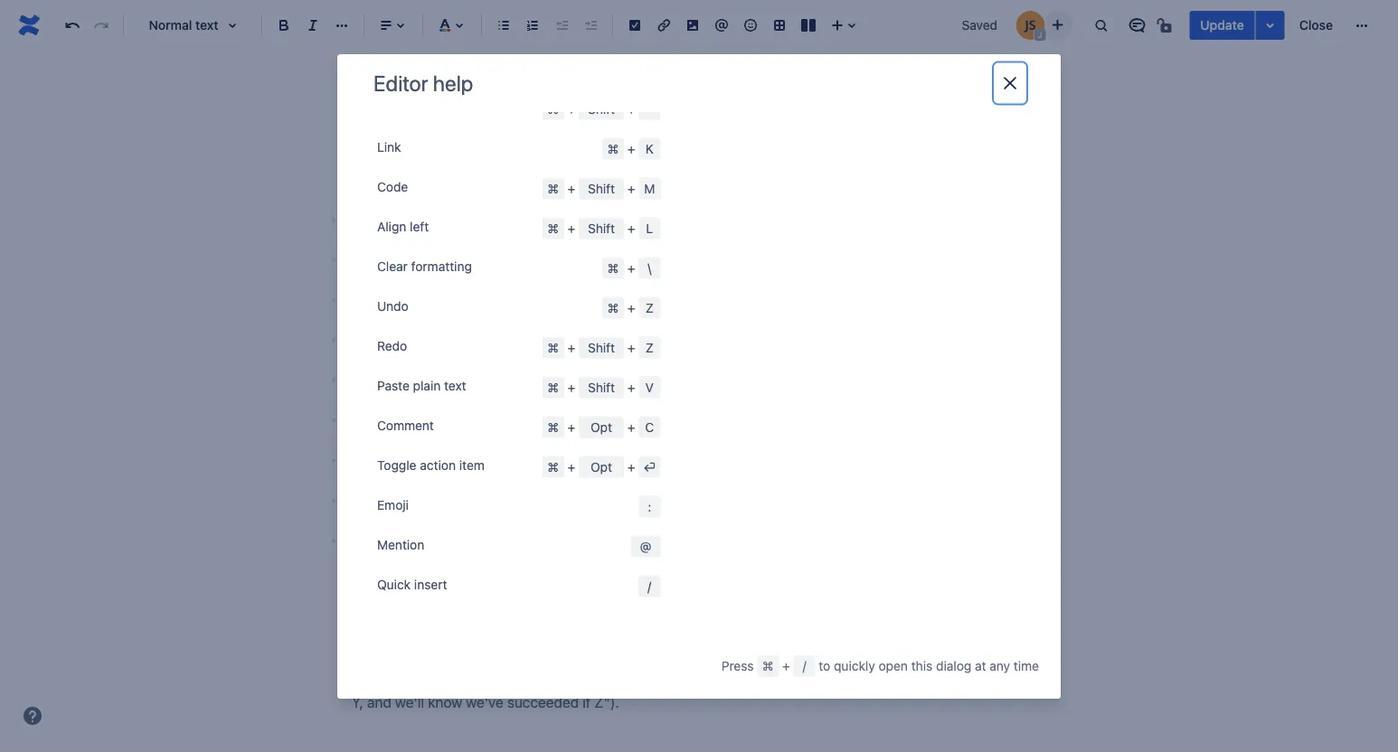Task type: describe. For each thing, give the bounding box(es) containing it.
adjust update settings image
[[1260, 14, 1282, 36]]

left
[[410, 220, 429, 234]]

key outcomes
[[360, 473, 458, 490]]

november project space
[[377, 81, 522, 96]]

toggle
[[377, 458, 417, 473]]

+ left c
[[628, 420, 636, 435]]

this
[[912, 659, 933, 674]]

close
[[1300, 18, 1333, 33]]

press ⌘ + / to quickly open this dialog at any time
[[722, 659, 1039, 674]]

+ up ⌘ + shift + v
[[568, 341, 576, 356]]

quick insert
[[377, 578, 447, 593]]

in progress
[[615, 517, 684, 529]]

undo
[[377, 299, 409, 314]]

outdent ⇧tab image
[[551, 14, 573, 36]]

editor help
[[374, 70, 473, 96]]

driver
[[360, 232, 402, 249]]

shift for z
[[588, 341, 615, 356]]

insert
[[414, 578, 447, 593]]

bold ⌘b image
[[273, 14, 295, 36]]

objective
[[360, 392, 426, 410]]

:
[[648, 500, 652, 515]]

saved
[[962, 18, 998, 33]]

1 z from the top
[[646, 301, 654, 316]]

+ left v
[[628, 381, 636, 396]]

@
[[640, 540, 652, 555]]

key
[[360, 473, 386, 490]]

⌘ + for + c
[[548, 420, 579, 435]]

2 z from the top
[[646, 341, 654, 356]]

open
[[879, 659, 908, 674]]

november project space link
[[377, 78, 522, 100]]

text
[[444, 379, 466, 394]]

\
[[648, 261, 652, 276]]

+ left the k at left top
[[628, 142, 636, 157]]

+ up ⌘ + shift + l
[[568, 182, 576, 197]]

date
[[391, 433, 422, 450]]

any
[[990, 659, 1011, 674]]

+ left to
[[783, 659, 790, 674]]

toggle action item
[[377, 458, 485, 473]]

paste plain text
[[377, 379, 466, 394]]

⌘ + shift + m
[[548, 182, 655, 197]]

layouts image
[[798, 14, 820, 36]]

quick
[[377, 578, 411, 593]]

italic ⌘i image
[[302, 14, 324, 36]]

john smith image
[[1016, 11, 1045, 40]]

⌘ + for + ⏎
[[548, 460, 579, 475]]

+ c
[[624, 420, 654, 435]]

item
[[459, 458, 485, 473]]

+ left the l
[[628, 221, 636, 236]]

add image, video, or file image
[[682, 14, 704, 36]]

space
[[486, 81, 522, 96]]

Give this page a title text field
[[390, 141, 1039, 171]]

move this page image
[[356, 81, 370, 96]]

+ ⏎
[[624, 460, 656, 475]]

0 horizontal spatial /
[[648, 580, 652, 595]]

0 horizontal spatial november
[[377, 81, 438, 96]]

1 horizontal spatial /
[[803, 659, 807, 674]]

link image
[[653, 14, 675, 36]]

to
[[819, 659, 831, 674]]

shift for v
[[588, 381, 615, 396]]

bullet list ⌘⇧8 image
[[493, 14, 515, 36]]

make page full-width image
[[1012, 78, 1034, 100]]

+ -
[[624, 102, 653, 117]]

link
[[377, 140, 401, 155]]

editor
[[374, 70, 428, 96]]

comment
[[377, 419, 434, 434]]

v
[[646, 381, 654, 396]]

shift for l
[[588, 221, 615, 236]]



Task type: locate. For each thing, give the bounding box(es) containing it.
shift down ⌘ + shift + m at the top left of page
[[588, 221, 615, 236]]

in
[[615, 517, 626, 529]]

mention
[[377, 538, 425, 553]]

shift up ⌘ + shift + v
[[588, 341, 615, 356]]

code
[[377, 180, 408, 195]]

+ left + ⏎
[[568, 460, 576, 475]]

opt
[[591, 420, 612, 435], [591, 460, 612, 475]]

⌘ + shift + l
[[548, 221, 653, 236]]

action
[[420, 458, 456, 473]]

⌘ + shift + v
[[548, 381, 654, 396]]

align left
[[377, 220, 429, 234]]

+ left + -
[[568, 102, 576, 117]]

opt left + ⏎
[[591, 460, 612, 475]]

progress
[[628, 517, 684, 529]]

contributors
[[360, 312, 449, 329]]

clear
[[377, 259, 408, 274]]

november up + c in the left of the page
[[588, 392, 655, 410]]

formatting
[[411, 259, 472, 274]]

⌘ + k
[[608, 142, 654, 157]]

close button
[[1289, 11, 1344, 40]]

approver
[[360, 272, 424, 289]]

november right move this page "image"
[[377, 81, 438, 96]]

informed
[[360, 352, 424, 369]]

+ down '⌘ + z'
[[628, 341, 636, 356]]

confluence image
[[14, 11, 43, 40], [14, 11, 43, 40]]

indent tab image
[[580, 14, 602, 36]]

+ left \
[[628, 261, 636, 276]]

⌘ + \
[[608, 261, 652, 276]]

z up v
[[646, 341, 654, 356]]

+ down ⌘ + \
[[628, 301, 636, 316]]

m
[[644, 182, 655, 197]]

at
[[975, 659, 987, 674]]

emoji image
[[740, 14, 762, 36]]

align
[[377, 220, 407, 234]]

paste
[[377, 379, 410, 394]]

2 shift from the top
[[588, 221, 615, 236]]

shift down the ⌘ + shift + z
[[588, 381, 615, 396]]

1 vertical spatial opt
[[591, 460, 612, 475]]

opt down complete november project
[[591, 420, 612, 435]]

z
[[646, 301, 654, 316], [646, 341, 654, 356]]

l
[[646, 221, 653, 236]]

+ left ⏎ at the left
[[628, 460, 636, 475]]

november inside main content area, start typing to enter text. text box
[[588, 392, 655, 410]]

1 shift from the top
[[588, 182, 615, 197]]

project left the space at the top left of the page
[[441, 81, 482, 96]]

due
[[360, 433, 388, 450]]

1 vertical spatial z
[[646, 341, 654, 356]]

+ down "complete"
[[568, 420, 576, 435]]

project
[[441, 81, 482, 96], [659, 392, 705, 410]]

-
[[647, 102, 653, 117]]

2 opt from the top
[[591, 460, 612, 475]]

mention image
[[711, 14, 733, 36]]

⌘
[[548, 102, 559, 117], [608, 142, 619, 157], [548, 182, 559, 197], [548, 221, 559, 236], [608, 261, 619, 276], [608, 301, 619, 316], [548, 341, 559, 356], [548, 381, 559, 396], [548, 420, 559, 435], [548, 460, 559, 475], [763, 659, 774, 674]]

4 shift from the top
[[588, 381, 615, 396]]

2 ⌘ + from the top
[[548, 420, 579, 435]]

plain
[[413, 379, 441, 394]]

+ down ⌘ + shift + m at the top left of page
[[568, 221, 576, 236]]

redo
[[377, 339, 407, 354]]

1 vertical spatial november
[[588, 392, 655, 410]]

table image
[[769, 14, 791, 36]]

outcomes
[[389, 473, 458, 490]]

k
[[646, 142, 654, 157]]

no restrictions image
[[1156, 14, 1177, 36]]

+ down the ⌘ + shift + z
[[568, 381, 576, 396]]

Main content area, start typing to enter text. text field
[[341, 197, 1050, 753]]

/ left to
[[803, 659, 807, 674]]

+ left -
[[628, 102, 636, 117]]

press
[[722, 659, 754, 674]]

1 ⌘ + from the top
[[548, 102, 579, 117]]

0 vertical spatial opt
[[591, 420, 612, 435]]

1 horizontal spatial november
[[588, 392, 655, 410]]

due date
[[360, 433, 422, 450]]

3 shift from the top
[[588, 341, 615, 356]]

shift
[[588, 182, 615, 197], [588, 221, 615, 236], [588, 341, 615, 356], [588, 381, 615, 396]]

0 vertical spatial ⌘ +
[[548, 102, 579, 117]]

3 ⌘ + from the top
[[548, 460, 579, 475]]

+ left the m
[[628, 182, 636, 197]]

redo ⌘⇧z image
[[90, 14, 112, 36]]

complete
[[522, 392, 584, 410]]

action item image
[[624, 14, 646, 36]]

november
[[377, 81, 438, 96], [588, 392, 655, 410]]

1 vertical spatial project
[[659, 392, 705, 410]]

c
[[645, 420, 654, 435]]

update button
[[1190, 11, 1255, 40]]

⌘ + shift + z
[[548, 341, 654, 356]]

1 vertical spatial /
[[803, 659, 807, 674]]

project inside main content area, start typing to enter text. text box
[[659, 392, 705, 410]]

opt for + c
[[591, 420, 612, 435]]

1 opt from the top
[[591, 420, 612, 435]]

clear formatting
[[377, 259, 472, 274]]

2 vertical spatial ⌘ +
[[548, 460, 579, 475]]

+
[[568, 102, 576, 117], [628, 102, 636, 117], [628, 142, 636, 157], [568, 182, 576, 197], [628, 182, 636, 197], [568, 221, 576, 236], [628, 221, 636, 236], [628, 261, 636, 276], [628, 301, 636, 316], [568, 341, 576, 356], [628, 341, 636, 356], [568, 381, 576, 396], [628, 381, 636, 396], [568, 420, 576, 435], [628, 420, 636, 435], [568, 460, 576, 475], [628, 460, 636, 475], [783, 659, 790, 674]]

1 vertical spatial ⌘ +
[[548, 420, 579, 435]]

0 vertical spatial project
[[441, 81, 482, 96]]

editor help dialog
[[337, 0, 1061, 699]]

quickly
[[834, 659, 875, 674]]

help
[[433, 70, 473, 96]]

z down \
[[646, 301, 654, 316]]

/ down @
[[648, 580, 652, 595]]

emoji
[[377, 498, 409, 513]]

shift for m
[[588, 182, 615, 197]]

project right v
[[659, 392, 705, 410]]

/
[[648, 580, 652, 595], [803, 659, 807, 674]]

opt for + ⏎
[[591, 460, 612, 475]]

⌘ +
[[548, 102, 579, 117], [548, 420, 579, 435], [548, 460, 579, 475]]

complete november project
[[522, 392, 705, 410]]

close help dialog image
[[1000, 72, 1021, 94]]

0 horizontal spatial project
[[441, 81, 482, 96]]

1 horizontal spatial project
[[659, 392, 705, 410]]

shift up ⌘ + shift + l
[[588, 182, 615, 197]]

⏎
[[643, 460, 656, 475]]

update
[[1201, 18, 1245, 33]]

0 vertical spatial /
[[648, 580, 652, 595]]

numbered list ⌘⇧7 image
[[522, 14, 544, 36]]

undo ⌘z image
[[62, 14, 83, 36]]

dialog
[[936, 659, 972, 674]]

status
[[360, 513, 405, 530]]

0 vertical spatial z
[[646, 301, 654, 316]]

⌘ + z
[[608, 301, 654, 316]]

time
[[1014, 659, 1039, 674]]

0 vertical spatial november
[[377, 81, 438, 96]]



Task type: vqa. For each thing, say whether or not it's contained in the screenshot.
first z from the bottom of the EDITOR HELP dialog
yes



